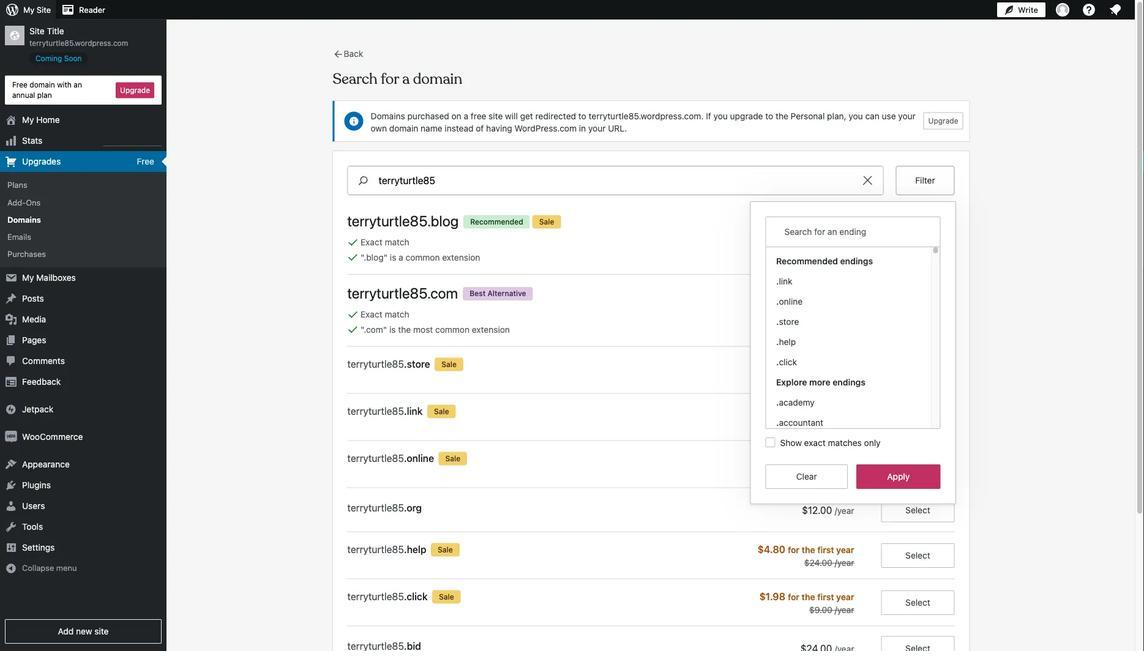 Task type: locate. For each thing, give the bounding box(es) containing it.
/year inside the '$4.84 for the first year $22.00 /year'
[[835, 241, 855, 251]]

1 vertical spatial exact match
[[361, 309, 410, 320]]

the left personal
[[776, 111, 789, 121]]

first up $24.00
[[818, 545, 835, 555]]

1 horizontal spatial you
[[849, 111, 863, 121]]

name
[[421, 123, 443, 133]]

6 . from the top
[[776, 397, 779, 408]]

extension up best
[[442, 252, 480, 262]]

to
[[579, 111, 587, 121], [766, 111, 774, 121]]

exact match up ".blog"
[[361, 237, 410, 247]]

free for free
[[137, 156, 154, 167]]

is for .blog
[[390, 252, 397, 262]]

filter
[[916, 175, 936, 186]]

/year inside $4.80 for the first year $24.00 /year
[[835, 558, 855, 568]]

. up . help
[[776, 317, 779, 327]]

terryturtle85.wordpress.com.
[[589, 111, 704, 121]]

img image for woocommerce
[[5, 431, 17, 443]]

terryturtle85 for .com
[[348, 285, 428, 302]]

for up the . accountant
[[788, 407, 800, 417]]

you left can
[[849, 111, 863, 121]]

for right "$4.84" at the top right of page
[[788, 228, 800, 238]]

1 horizontal spatial domains
[[371, 111, 405, 121]]

endings down search for an ending text box
[[840, 256, 873, 266]]

the up '$48.00'
[[802, 360, 816, 370]]

0 horizontal spatial a
[[399, 252, 403, 262]]

the up $24.00
[[802, 545, 816, 555]]

link
[[779, 276, 793, 286]]

upgrade
[[120, 86, 150, 94], [929, 117, 959, 125]]

img image left jetpack
[[5, 404, 17, 416]]

for inside $1.98 for the first year $9.00 /year
[[788, 592, 800, 602]]

domains inside domains purchased on a free site will get redirected to terryturtle85.wordpress.com. if you upgrade to the personal plan, you can use your own domain name instead of having wordpress.com in your url.
[[371, 111, 405, 121]]

/year for $4.84
[[835, 241, 855, 251]]

the up '$22.00'
[[802, 228, 816, 238]]

1 vertical spatial site
[[29, 26, 45, 36]]

the inside $1.98 for the first year $9.00 /year
[[802, 592, 816, 602]]

open search image
[[348, 173, 379, 188]]

redirected
[[536, 111, 576, 121]]

first for $0.96
[[818, 360, 835, 370]]

year for $1.98
[[837, 592, 855, 602]]

1 /year from the top
[[835, 241, 855, 251]]

4 year from the top
[[837, 545, 855, 555]]

help image
[[1082, 2, 1097, 17]]

terryturtle85 up ".blog"
[[348, 213, 428, 230]]

0 vertical spatial domains
[[371, 111, 405, 121]]

2 . from the top
[[776, 296, 779, 307]]

first up accountant
[[818, 407, 835, 417]]

the inside $1.08 for the first year $9.00 /year
[[802, 407, 816, 417]]

year up recommended endings
[[837, 228, 855, 238]]

you right if at right
[[714, 111, 728, 121]]

free
[[471, 111, 487, 121]]

/year inside $1.98 for the first year $9.00 /year
[[835, 605, 855, 616]]

$0.96
[[758, 358, 786, 370]]

recommended inside domain search filters tooltip
[[776, 256, 838, 266]]

pages link
[[0, 330, 167, 351]]

. for link
[[776, 276, 779, 286]]

free down highest hourly views 0 image
[[137, 156, 154, 167]]

upgrade right use
[[929, 117, 959, 125]]

1 horizontal spatial site
[[489, 111, 503, 121]]

site up having
[[489, 111, 503, 121]]

domains inside "domains" link
[[7, 215, 41, 224]]

. down "explore"
[[776, 397, 779, 408]]

. down . help
[[776, 357, 779, 367]]

/year inside $12.00 /year
[[835, 506, 855, 516]]

to right upgrade
[[766, 111, 774, 121]]

first down $24.00
[[818, 592, 835, 602]]

$12.00 down clear button
[[802, 505, 833, 516]]

select button for $4.80
[[882, 544, 955, 568]]

sale for terryturtle85 .click
[[439, 593, 454, 601]]

ons
[[26, 198, 41, 207]]

2 vertical spatial my
[[22, 273, 34, 283]]

2 is from the top
[[390, 325, 396, 335]]

for for search
[[381, 70, 399, 89]]

common right most
[[435, 325, 470, 335]]

collapse
[[22, 564, 54, 573]]

the up accountant
[[802, 407, 816, 417]]

the
[[776, 111, 789, 121], [802, 228, 816, 238], [398, 325, 411, 335], [802, 360, 816, 370], [802, 407, 816, 417], [802, 545, 816, 555], [802, 592, 816, 602]]

2 /year from the top
[[835, 373, 855, 383]]

5 /year from the top
[[835, 506, 855, 516]]

2 match from the top
[[385, 309, 410, 320]]

None text field
[[776, 220, 937, 244]]

0 horizontal spatial to
[[579, 111, 587, 121]]

exact match
[[361, 237, 410, 247], [361, 309, 410, 320]]

match down the terryturtle85 .com in the top of the page
[[385, 309, 410, 320]]

0 horizontal spatial you
[[714, 111, 728, 121]]

write link
[[998, 0, 1046, 20]]

your right use
[[899, 111, 916, 121]]

first inside the '$4.84 for the first year $22.00 /year'
[[818, 228, 835, 238]]

exact match for terryturtle85 .com
[[361, 309, 410, 320]]

1 vertical spatial is
[[390, 325, 396, 335]]

recommended right .blog
[[470, 217, 524, 226]]

7 . from the top
[[776, 418, 779, 428]]

for inside $1.08 for the first year $9.00 /year
[[788, 407, 800, 417]]

1 first from the top
[[818, 228, 835, 238]]

personal
[[791, 111, 825, 121]]

terryturtle85 down the terryturtle85 .org
[[348, 544, 404, 556]]

1 vertical spatial a
[[399, 252, 403, 262]]

for inside $0.96 for the first year $48.00 /year
[[788, 360, 800, 370]]

3 /year from the top
[[835, 420, 855, 430]]

free up annual plan
[[12, 81, 28, 89]]

8 terryturtle85 from the top
[[348, 591, 404, 603]]

year down $4.80 for the first year $24.00 /year
[[837, 592, 855, 602]]

0 vertical spatial extension
[[442, 252, 480, 262]]

$4.84
[[758, 227, 786, 238]]

first
[[818, 228, 835, 238], [818, 360, 835, 370], [818, 407, 835, 417], [818, 545, 835, 555], [818, 592, 835, 602]]

reader link
[[56, 0, 110, 20]]

year up explore more endings on the right of page
[[837, 360, 855, 370]]

1 select from the top
[[906, 460, 931, 470]]

my left the home
[[22, 115, 34, 125]]

the inside the '$4.84 for the first year $22.00 /year'
[[802, 228, 816, 238]]

0 vertical spatial $12.00
[[802, 305, 835, 317]]

7 terryturtle85 from the top
[[348, 544, 404, 556]]

domains down the add-ons
[[7, 215, 41, 224]]

extension
[[442, 252, 480, 262], [472, 325, 510, 335]]

exact for terryturtle85 .com
[[361, 309, 383, 320]]

for inside the '$4.84 for the first year $22.00 /year'
[[788, 228, 800, 238]]

/year inside $1.08 for the first year $9.00 /year
[[835, 420, 855, 430]]

terryturtle85 down terryturtle85 .store
[[348, 406, 404, 417]]

. down . link
[[776, 296, 779, 307]]

. down $1.08
[[776, 418, 779, 428]]

1 vertical spatial recommended
[[776, 256, 838, 266]]

recommended
[[470, 217, 524, 226], [776, 256, 838, 266]]

3 year from the top
[[837, 407, 855, 417]]

0 vertical spatial upgrade
[[120, 86, 150, 94]]

0 vertical spatial my
[[23, 5, 34, 14]]

0 vertical spatial your
[[899, 111, 916, 121]]

0 horizontal spatial site
[[95, 627, 109, 637]]

free
[[12, 81, 28, 89], [137, 156, 154, 167]]

upgrade inside button
[[120, 86, 150, 94]]

the inside domains purchased on a free site will get redirected to terryturtle85.wordpress.com. if you upgrade to the personal plan, you can use your own domain name instead of having wordpress.com in your url.
[[776, 111, 789, 121]]

$9.00 inside $1.98 for the first year $9.00 /year
[[810, 605, 833, 616]]

1 vertical spatial upgrade
[[929, 117, 959, 125]]

terryturtle85 for .link
[[348, 406, 404, 417]]

1 horizontal spatial upgrade
[[929, 117, 959, 125]]

more
[[809, 377, 831, 387]]

. online
[[776, 296, 803, 307]]

img image left woocommerce
[[5, 431, 17, 443]]

exact for terryturtle85 .blog
[[361, 237, 383, 247]]

1 . from the top
[[776, 276, 779, 286]]

1 horizontal spatial free
[[137, 156, 154, 167]]

4 first from the top
[[818, 545, 835, 555]]

recommended down '$22.00'
[[776, 256, 838, 266]]

upgrade up highest hourly views 0 image
[[120, 86, 150, 94]]

stats link
[[0, 131, 167, 151]]

with
[[57, 81, 72, 89]]

4 select from the top
[[906, 598, 931, 608]]

3 select button from the top
[[882, 544, 955, 568]]

the for $4.84
[[802, 228, 816, 238]]

$4.80 for the first year $24.00 /year
[[758, 544, 855, 568]]

1 vertical spatial match
[[385, 309, 410, 320]]

select
[[906, 460, 931, 470], [906, 505, 931, 515], [906, 551, 931, 561], [906, 598, 931, 608]]

domain
[[30, 81, 55, 89], [389, 123, 419, 133]]

your right in
[[589, 123, 606, 133]]

settings link
[[0, 538, 167, 559]]

search
[[333, 70, 378, 89]]

1 vertical spatial my
[[22, 115, 34, 125]]

Show exact matches only checkbox
[[766, 438, 776, 448]]

0 vertical spatial domain
[[30, 81, 55, 89]]

domain up annual plan
[[30, 81, 55, 89]]

$12.00 for $12.00 /year
[[802, 505, 833, 516]]

2 $9.00 from the top
[[810, 605, 833, 616]]

year for $4.80
[[837, 545, 855, 555]]

match for .blog
[[385, 237, 410, 247]]

1 vertical spatial img image
[[5, 431, 17, 443]]

first for $4.80
[[818, 545, 835, 555]]

terryturtle85 down ".com"
[[348, 358, 404, 370]]

recommended for recommended endings
[[776, 256, 838, 266]]

1 horizontal spatial recommended
[[776, 256, 838, 266]]

the inside $0.96 for the first year $48.00 /year
[[802, 360, 816, 370]]

for up "explore"
[[788, 360, 800, 370]]

select button for $1.98
[[882, 591, 955, 616]]

exact
[[805, 438, 826, 448]]

6 terryturtle85 from the top
[[348, 502, 404, 514]]

free for free domain with an annual plan
[[12, 81, 28, 89]]

1 exact match from the top
[[361, 237, 410, 247]]

What would you like your domain name to be? search field
[[379, 167, 853, 195]]

extension down best alternative
[[472, 325, 510, 335]]

1 img image from the top
[[5, 404, 17, 416]]

3 terryturtle85 from the top
[[348, 358, 404, 370]]

show
[[781, 438, 802, 448]]

settings
[[22, 543, 55, 553]]

. store
[[776, 317, 799, 327]]

domains up own
[[371, 111, 405, 121]]

0 horizontal spatial free
[[12, 81, 28, 89]]

year up matches
[[837, 407, 855, 417]]

the left most
[[398, 325, 411, 335]]

1 horizontal spatial a
[[464, 111, 469, 121]]

$9.00
[[810, 420, 833, 430], [810, 605, 833, 616]]

0 vertical spatial exact match
[[361, 237, 410, 247]]

img image inside jetpack link
[[5, 404, 17, 416]]

2 year from the top
[[837, 360, 855, 370]]

free inside free domain with an annual plan
[[12, 81, 28, 89]]

manage your notifications image
[[1109, 2, 1123, 17]]

$9.00 up exact
[[810, 420, 833, 430]]

first inside $4.80 for the first year $24.00 /year
[[818, 545, 835, 555]]

1 exact from the top
[[361, 237, 383, 247]]

1 year from the top
[[837, 228, 855, 238]]

exact up ".blog"
[[361, 237, 383, 247]]

$1.08
[[760, 406, 786, 417]]

domain inside domains purchased on a free site will get redirected to terryturtle85.wordpress.com. if you upgrade to the personal plan, you can use your own domain name instead of having wordpress.com in your url.
[[389, 123, 419, 133]]

0 horizontal spatial your
[[589, 123, 606, 133]]

apply button
[[857, 465, 941, 489]]

domain right own
[[389, 123, 419, 133]]

to up in
[[579, 111, 587, 121]]

clear button
[[766, 465, 848, 489]]

terryturtle85 down terryturtle85 .help on the bottom of the page
[[348, 591, 404, 603]]

write
[[1018, 5, 1039, 14]]

year down $12.00 /year
[[837, 545, 855, 555]]

$12.00 /year
[[802, 505, 855, 516]]

time image
[[1139, 47, 1145, 58]]

$9.00 inside $1.08 for the first year $9.00 /year
[[810, 420, 833, 430]]

for right $4.80 on the bottom of the page
[[788, 545, 800, 555]]

my site link
[[0, 0, 56, 20]]

$48.00
[[804, 373, 833, 383]]

2 exact match from the top
[[361, 309, 410, 320]]

1 vertical spatial free
[[137, 156, 154, 167]]

1 horizontal spatial domain
[[389, 123, 419, 133]]

1 vertical spatial endings
[[833, 377, 866, 387]]

0 vertical spatial exact
[[361, 237, 383, 247]]

0 vertical spatial endings
[[840, 256, 873, 266]]

year inside $1.98 for the first year $9.00 /year
[[837, 592, 855, 602]]

terryturtle85 up terryturtle85 .help on the bottom of the page
[[348, 502, 404, 514]]

add new site
[[58, 627, 109, 637]]

endings right more
[[833, 377, 866, 387]]

0 horizontal spatial recommended
[[470, 217, 524, 226]]

terryturtle85 .online
[[348, 453, 434, 464]]

3 . from the top
[[776, 317, 779, 327]]

. up . click on the right bottom of page
[[776, 337, 779, 347]]

select button
[[882, 453, 955, 477], [882, 498, 955, 523], [882, 544, 955, 568], [882, 591, 955, 616]]

2 exact from the top
[[361, 309, 383, 320]]

/year for $0.96
[[835, 373, 855, 383]]

1 match from the top
[[385, 237, 410, 247]]

first inside $1.98 for the first year $9.00 /year
[[818, 592, 835, 602]]

3 select from the top
[[906, 551, 931, 561]]

for for $1.08
[[788, 407, 800, 417]]

1 vertical spatial domain
[[389, 123, 419, 133]]

/year inside $0.96 for the first year $48.00 /year
[[835, 373, 855, 383]]

year
[[837, 228, 855, 238], [837, 360, 855, 370], [837, 407, 855, 417], [837, 545, 855, 555], [837, 592, 855, 602]]

domains purchased on a free site will get redirected to terryturtle85.wordpress.com. if you upgrade to the personal plan, you can use your own domain name instead of having wordpress.com in your url.
[[371, 111, 916, 133]]

my up posts in the top left of the page
[[22, 273, 34, 283]]

select for $1.98
[[906, 598, 931, 608]]

the for $1.98
[[802, 592, 816, 602]]

for right search
[[381, 70, 399, 89]]

media link
[[0, 309, 167, 330]]

1 select button from the top
[[882, 453, 955, 477]]

0 horizontal spatial upgrade
[[120, 86, 150, 94]]

None search field
[[348, 166, 884, 195]]

help
[[779, 337, 796, 347]]

site right new
[[95, 627, 109, 637]]

5 first from the top
[[818, 592, 835, 602]]

on
[[452, 111, 462, 121]]

img image
[[5, 404, 17, 416], [5, 431, 17, 443]]

4 . from the top
[[776, 337, 779, 347]]

first inside $1.08 for the first year $9.00 /year
[[818, 407, 835, 417]]

a right the on
[[464, 111, 469, 121]]

0 vertical spatial site
[[489, 111, 503, 121]]

own
[[371, 123, 387, 133]]

terryturtle85 down ".blog"
[[348, 285, 428, 302]]

year inside $0.96 for the first year $48.00 /year
[[837, 360, 855, 370]]

1 vertical spatial $9.00
[[810, 605, 833, 616]]

4 /year from the top
[[835, 467, 855, 477]]

exact up ".com"
[[361, 309, 383, 320]]

plugins
[[22, 481, 51, 491]]

1 $12.00 from the top
[[802, 305, 835, 317]]

a right ".blog"
[[399, 252, 403, 262]]

a inside domains purchased on a free site will get redirected to terryturtle85.wordpress.com. if you upgrade to the personal plan, you can use your own domain name instead of having wordpress.com in your url.
[[464, 111, 469, 121]]

2 $12.00 from the top
[[802, 505, 833, 516]]

for right $1.98
[[788, 592, 800, 602]]

2 you from the left
[[849, 111, 863, 121]]

site left title
[[29, 26, 45, 36]]

having
[[486, 123, 512, 133]]

first for $1.08
[[818, 407, 835, 417]]

0 vertical spatial recommended
[[470, 217, 524, 226]]

url.
[[608, 123, 627, 133]]

year inside the '$4.84 for the first year $22.00 /year'
[[837, 228, 855, 238]]

year inside $4.80 for the first year $24.00 /year
[[837, 545, 855, 555]]

4 terryturtle85 from the top
[[348, 406, 404, 417]]

1 is from the top
[[390, 252, 397, 262]]

1 to from the left
[[579, 111, 587, 121]]

posts link
[[0, 289, 167, 309]]

the inside $4.80 for the first year $24.00 /year
[[802, 545, 816, 555]]

site
[[37, 5, 51, 14], [29, 26, 45, 36]]

add-
[[7, 198, 26, 207]]

terryturtle85 for .online
[[348, 453, 404, 464]]

matches
[[828, 438, 862, 448]]

$9.00 down $24.00
[[810, 605, 833, 616]]

5 year from the top
[[837, 592, 855, 602]]

first inside $0.96 for the first year $48.00 /year
[[818, 360, 835, 370]]

upgrade link
[[924, 112, 964, 129]]

img image inside woocommerce link
[[5, 431, 17, 443]]

img image for jetpack
[[5, 404, 17, 416]]

6 /year from the top
[[835, 558, 855, 568]]

match down terryturtle85 .blog
[[385, 237, 410, 247]]

0 horizontal spatial domains
[[7, 215, 41, 224]]

. for online
[[776, 296, 779, 307]]

first up '$22.00'
[[818, 228, 835, 238]]

terryturtle85 for .org
[[348, 502, 404, 514]]

is right ".blog"
[[390, 252, 397, 262]]

the down $24.00
[[802, 592, 816, 602]]

5 . from the top
[[776, 357, 779, 367]]

1 $9.00 from the top
[[810, 420, 833, 430]]

. for academy
[[776, 397, 779, 408]]

terryturtle85 .com
[[348, 285, 458, 302]]

0 vertical spatial img image
[[5, 404, 17, 416]]

/year for $4.80
[[835, 558, 855, 568]]

match for .com
[[385, 309, 410, 320]]

site up title
[[37, 5, 51, 14]]

0 vertical spatial free
[[12, 81, 28, 89]]

7 /year from the top
[[835, 605, 855, 616]]

$9.00 for $1.98
[[810, 605, 833, 616]]

my home link
[[0, 110, 167, 131]]

my for my site
[[23, 5, 34, 14]]

is right ".com"
[[390, 325, 396, 335]]

common up .com
[[406, 252, 440, 262]]

appearance
[[22, 460, 70, 470]]

.link
[[404, 406, 423, 417]]

0 vertical spatial match
[[385, 237, 410, 247]]

4 select button from the top
[[882, 591, 955, 616]]

0 vertical spatial $9.00
[[810, 420, 833, 430]]

none text field inside domain search filters tooltip
[[776, 220, 937, 244]]

of
[[476, 123, 484, 133]]

terryturtle85 .click
[[348, 591, 428, 603]]

exact match up ".com"
[[361, 309, 410, 320]]

your
[[899, 111, 916, 121], [589, 123, 606, 133]]

plan,
[[828, 111, 847, 121]]

$1.98
[[760, 591, 786, 603]]

year for $0.96
[[837, 360, 855, 370]]

my left reader link
[[23, 5, 34, 14]]

2 img image from the top
[[5, 431, 17, 443]]

year inside $1.08 for the first year $9.00 /year
[[837, 407, 855, 417]]

0 vertical spatial is
[[390, 252, 397, 262]]

5 terryturtle85 from the top
[[348, 453, 404, 464]]

for inside $4.80 for the first year $24.00 /year
[[788, 545, 800, 555]]

1 vertical spatial domains
[[7, 215, 41, 224]]

1 horizontal spatial to
[[766, 111, 774, 121]]

year for $4.84
[[837, 228, 855, 238]]

1 terryturtle85 from the top
[[348, 213, 428, 230]]

$12.00 right 'store' in the right of the page
[[802, 305, 835, 317]]

1 vertical spatial $12.00
[[802, 505, 833, 516]]

store
[[779, 317, 799, 327]]

2 terryturtle85 from the top
[[348, 285, 428, 302]]

first up '$48.00'
[[818, 360, 835, 370]]

terryturtle85 down terryturtle85 .link at the left bottom
[[348, 453, 404, 464]]

. link
[[776, 276, 793, 286]]

. up . online
[[776, 276, 779, 286]]

3 first from the top
[[818, 407, 835, 417]]

1 vertical spatial exact
[[361, 309, 383, 320]]

my
[[23, 5, 34, 14], [22, 115, 34, 125], [22, 273, 34, 283]]

0 vertical spatial a
[[464, 111, 469, 121]]

2 first from the top
[[818, 360, 835, 370]]

0 horizontal spatial domain
[[30, 81, 55, 89]]

first for $4.84
[[818, 228, 835, 238]]

close search image
[[853, 173, 883, 188]]

for for $0.96
[[788, 360, 800, 370]]

collapse menu
[[22, 564, 77, 573]]



Task type: describe. For each thing, give the bounding box(es) containing it.
for for $4.84
[[788, 228, 800, 238]]

soon
[[64, 54, 82, 62]]

".blog" is a common extension
[[361, 252, 480, 262]]

my site
[[23, 5, 51, 14]]

users link
[[0, 496, 167, 517]]

accountant
[[779, 418, 823, 428]]

. for click
[[776, 357, 779, 367]]

. click
[[776, 357, 797, 367]]

woocommerce link
[[0, 427, 167, 448]]

0 vertical spatial site
[[37, 5, 51, 14]]

site inside site title terryturtle85.wordpress.com
[[29, 26, 45, 36]]

terryturtle85.wordpress.com
[[29, 39, 128, 47]]

back
[[344, 49, 363, 59]]

site inside domains purchased on a free site will get redirected to terryturtle85.wordpress.com. if you upgrade to the personal plan, you can use your own domain name instead of having wordpress.com in your url.
[[489, 111, 503, 121]]

my profile image
[[1057, 3, 1070, 17]]

my home
[[22, 115, 60, 125]]

$22.00
[[805, 241, 833, 251]]

. for accountant
[[776, 418, 779, 428]]

upgrade button
[[116, 82, 154, 98]]

feedback link
[[0, 372, 167, 393]]

my for my mailboxes
[[22, 273, 34, 283]]

terryturtle85 for .help
[[348, 544, 404, 556]]

upgrade for upgrade link on the top right of page
[[929, 117, 959, 125]]

coming
[[36, 54, 62, 62]]

best
[[470, 290, 486, 298]]

recommended endings
[[776, 256, 873, 266]]

for for $1.98
[[788, 592, 800, 602]]

select for $1.20
[[906, 460, 931, 470]]

. for help
[[776, 337, 779, 347]]

2 select from the top
[[906, 505, 931, 515]]

terryturtle85 .blog
[[348, 213, 459, 230]]

my mailboxes link
[[0, 268, 167, 289]]

will
[[505, 111, 518, 121]]

highest hourly views 0 image
[[104, 138, 162, 146]]

exact match for terryturtle85 .blog
[[361, 237, 410, 247]]

tools
[[22, 522, 43, 532]]

clear
[[797, 472, 817, 482]]

the for $1.08
[[802, 407, 816, 417]]

stats
[[22, 136, 42, 146]]

domain inside free domain with an annual plan
[[30, 81, 55, 89]]

my for my home
[[22, 115, 34, 125]]

media
[[22, 315, 46, 325]]

1 you from the left
[[714, 111, 728, 121]]

add
[[58, 627, 74, 637]]

add-ons
[[7, 198, 41, 207]]

. academy
[[776, 397, 815, 408]]

back link
[[333, 48, 363, 59]]

terryturtle85 .help
[[348, 544, 427, 556]]

annual plan
[[12, 91, 52, 99]]

free domain with an annual plan
[[12, 81, 82, 99]]

2 to from the left
[[766, 111, 774, 121]]

.com
[[428, 285, 458, 302]]

.blog
[[428, 213, 459, 230]]

".com"
[[361, 325, 387, 335]]

$1.20
[[760, 453, 786, 464]]

posts
[[22, 294, 44, 304]]

comments
[[22, 356, 65, 366]]

a domain
[[402, 70, 463, 89]]

academy
[[779, 397, 815, 408]]

terryturtle85 .store
[[348, 358, 430, 370]]

".com" is the most common extension
[[361, 325, 510, 335]]

use
[[882, 111, 896, 121]]

recommended for recommended
[[470, 217, 524, 226]]

.store
[[404, 358, 430, 370]]

plans
[[7, 180, 27, 190]]

select for $4.80
[[906, 551, 931, 561]]

best alternative
[[470, 290, 526, 298]]

the for $0.96
[[802, 360, 816, 370]]

explore
[[776, 377, 807, 387]]

title
[[47, 26, 64, 36]]

.online
[[404, 453, 434, 464]]

1 horizontal spatial your
[[899, 111, 916, 121]]

first for $1.98
[[818, 592, 835, 602]]

domain search filters tooltip
[[751, 195, 956, 505]]

select button for $1.20
[[882, 453, 955, 477]]

1 vertical spatial extension
[[472, 325, 510, 335]]

terryturtle85 for .blog
[[348, 213, 428, 230]]

comments link
[[0, 351, 167, 372]]

the for $4.80
[[802, 545, 816, 555]]

in
[[579, 123, 586, 133]]

1 vertical spatial site
[[95, 627, 109, 637]]

for for $4.80
[[788, 545, 800, 555]]

. accountant
[[776, 418, 823, 428]]

plugins link
[[0, 475, 167, 496]]

coming soon
[[36, 54, 82, 62]]

most
[[413, 325, 433, 335]]

terryturtle85 for .click
[[348, 591, 404, 603]]

sale for terryturtle85 .link
[[434, 407, 449, 416]]

1 vertical spatial your
[[589, 123, 606, 133]]

menu
[[56, 564, 77, 573]]

instead
[[445, 123, 474, 133]]

1 vertical spatial common
[[435, 325, 470, 335]]

plans link
[[0, 176, 167, 194]]

explore more endings
[[776, 377, 866, 387]]

users
[[22, 501, 45, 511]]

sale for terryturtle85 .help
[[438, 546, 453, 554]]

upgrade
[[730, 111, 763, 121]]

woocommerce
[[22, 432, 83, 442]]

domains for domains purchased on a free site will get redirected to terryturtle85.wordpress.com. if you upgrade to the personal plan, you can use your own domain name instead of having wordpress.com in your url.
[[371, 111, 405, 121]]

upgrade for the upgrade button
[[120, 86, 150, 94]]

domains for domains
[[7, 215, 41, 224]]

$24.00
[[805, 558, 833, 568]]

get
[[520, 111, 533, 121]]

reader
[[79, 5, 105, 14]]

Search for an ending text field
[[781, 225, 929, 239]]

sale for terryturtle85 .online
[[446, 454, 461, 463]]

add new site link
[[5, 620, 162, 644]]

is for .com
[[390, 325, 396, 335]]

$9.00 for $1.08
[[810, 420, 833, 430]]

. for store
[[776, 317, 779, 327]]

".blog"
[[361, 252, 388, 262]]

sale for terryturtle85 .store
[[442, 360, 457, 369]]

2 select button from the top
[[882, 498, 955, 523]]

/year for $1.08
[[835, 420, 855, 430]]

$12.00 for $12.00
[[802, 305, 835, 317]]

0 vertical spatial common
[[406, 252, 440, 262]]

upgrades
[[22, 157, 61, 167]]

search for a domain
[[333, 70, 463, 89]]

domains link
[[0, 211, 167, 228]]

collapse menu link
[[0, 559, 167, 579]]

/year for $1.98
[[835, 605, 855, 616]]

/year inside $1.20 $30.00 /year
[[835, 467, 855, 477]]

filter button
[[896, 166, 955, 195]]

.help
[[404, 544, 427, 556]]

click
[[779, 357, 797, 367]]

$0.96 for the first year $48.00 /year
[[758, 358, 855, 383]]

an
[[74, 81, 82, 89]]

site title terryturtle85.wordpress.com
[[29, 26, 128, 47]]

add-ons link
[[0, 194, 167, 211]]

mailboxes
[[36, 273, 76, 283]]

year for $1.08
[[837, 407, 855, 417]]

terryturtle85 for .store
[[348, 358, 404, 370]]

show exact matches only
[[781, 438, 881, 448]]

appearance link
[[0, 454, 167, 475]]



Task type: vqa. For each thing, say whether or not it's contained in the screenshot.
Task enabled image
no



